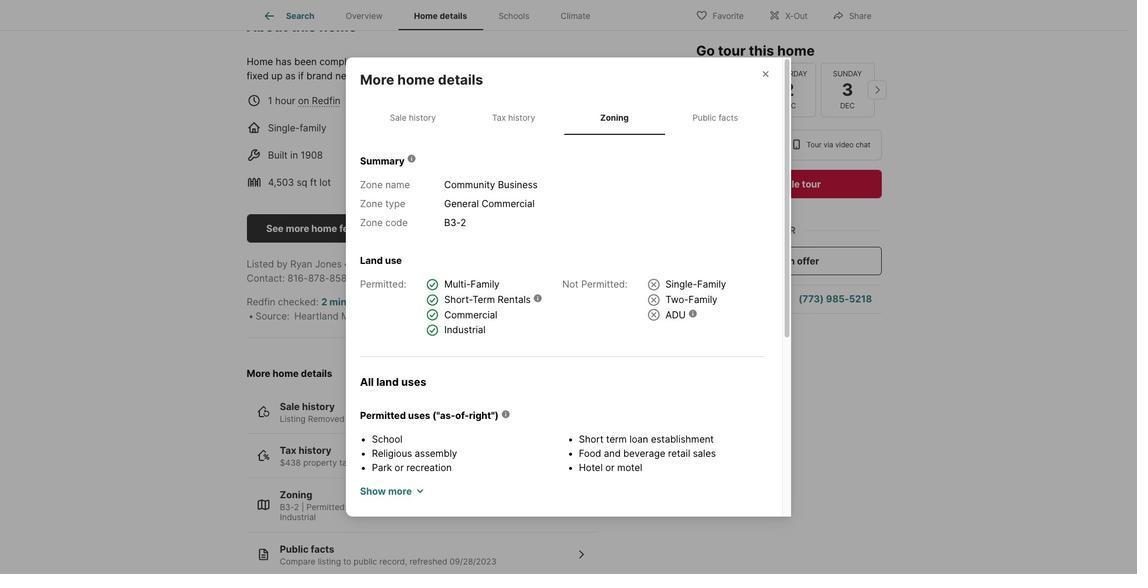 Task type: vqa. For each thing, say whether or not it's contained in the screenshot.
RENT corresponding to Rent
no



Task type: locate. For each thing, give the bounding box(es) containing it.
more home details inside dialog
[[360, 72, 483, 88]]

tour via video chat
[[807, 140, 870, 149]]

industrial
[[444, 324, 486, 336], [280, 513, 316, 523]]

1 horizontal spatial home
[[414, 11, 438, 21]]

public facts tab
[[665, 103, 766, 132]]

name
[[385, 179, 410, 190]]

history up property
[[299, 445, 331, 457]]

0 horizontal spatial multi-
[[349, 502, 372, 512]]

redfin
[[312, 95, 340, 107], [247, 296, 275, 308]]

school religious assembly park or recreation
[[372, 433, 457, 474]]

1 horizontal spatial more
[[360, 72, 394, 88]]

• up 8589
[[344, 258, 349, 270]]

sale up 'listing'
[[280, 401, 300, 413]]

1 horizontal spatial more home details
[[360, 72, 483, 88]]

x-
[[785, 10, 794, 20]]

dec inside sunday 3 dec
[[840, 101, 855, 110]]

redfin inside redfin checked: 2 minutes ago (nov 30, 2023 at 4:02pm) • source: heartland mls as distributed by mls grid # 2464974
[[247, 296, 275, 308]]

tab list up beautiful
[[247, 0, 616, 30]]

removed
[[308, 414, 345, 424]]

ask
[[708, 293, 726, 305]]

0 horizontal spatial dec
[[782, 101, 796, 110]]

0 horizontal spatial short-
[[402, 502, 426, 512]]

1 horizontal spatial industrial
[[444, 324, 486, 336]]

dec down saturday
[[782, 101, 796, 110]]

0 vertical spatial more
[[360, 72, 394, 88]]

0 horizontal spatial mls
[[341, 310, 361, 322]]

permitted:
[[360, 278, 406, 290], [581, 278, 628, 290], [306, 502, 347, 512]]

0 horizontal spatial more
[[286, 223, 309, 234]]

0 vertical spatial single-
[[268, 122, 300, 134]]

home up beautiful
[[414, 11, 438, 21]]

1 vertical spatial industrial
[[280, 513, 316, 523]]

2 or from the left
[[605, 462, 615, 474]]

1 horizontal spatial multi-
[[444, 279, 471, 290]]

on right hour
[[298, 95, 309, 107]]

1 vertical spatial commercial
[[444, 309, 497, 321]]

tab list containing sale history
[[360, 101, 768, 135]]

0 vertical spatial by
[[277, 258, 288, 270]]

1 vertical spatial on
[[347, 414, 357, 424]]

1 vertical spatial sale
[[280, 401, 300, 413]]

1 horizontal spatial tour
[[802, 178, 821, 190]]

details up beautiful
[[440, 11, 467, 21]]

b3- left |
[[280, 502, 294, 512]]

park down the religious
[[372, 462, 392, 474]]

history down dream
[[409, 113, 436, 123]]

go tour this home
[[696, 43, 815, 59]]

as down ago
[[364, 310, 374, 322]]

permitted: up ago
[[360, 278, 406, 290]]

by left ryan
[[277, 258, 288, 270]]

2 down general
[[460, 216, 466, 228]]

taxes
[[339, 458, 360, 468]]

or
[[782, 224, 796, 236]]

1 horizontal spatial more
[[388, 485, 412, 497]]

1 horizontal spatial facts
[[719, 113, 738, 123]]

or
[[395, 462, 404, 474], [605, 462, 615, 474]]

schedule tour button
[[696, 170, 882, 198]]

0 horizontal spatial single-
[[268, 122, 300, 134]]

zone up the zone type
[[360, 179, 383, 190]]

commercial down "business"
[[482, 198, 535, 209]]

has a/c
[[489, 122, 526, 134]]

land
[[360, 254, 383, 266]]

family up ask
[[697, 279, 726, 290]]

zone down the zone type
[[360, 216, 383, 228]]

dec
[[782, 101, 796, 110], [840, 101, 855, 110]]

1 horizontal spatial permitted:
[[360, 278, 406, 290]]

single- for family
[[665, 279, 697, 290]]

has
[[276, 56, 292, 67]]

0 vertical spatial redfin
[[312, 95, 340, 107]]

0 vertical spatial zoning
[[600, 113, 629, 123]]

0 vertical spatial zone
[[360, 179, 383, 190]]

tax inside tax history $438 property taxes paid in 2022
[[280, 445, 296, 457]]

tax left the a/c
[[492, 113, 506, 123]]

at
[[456, 296, 465, 308]]

family inside permitted land uses element
[[471, 279, 499, 290]]

zone up zone code
[[360, 198, 383, 209]]

3 zone from the top
[[360, 216, 383, 228]]

public inside "tab"
[[693, 113, 716, 123]]

1 horizontal spatial by
[[429, 310, 440, 322]]

in right paid
[[382, 458, 389, 468]]

1 horizontal spatial in
[[382, 458, 389, 468]]

tab list
[[247, 0, 616, 30], [360, 101, 768, 135]]

term up #
[[472, 294, 495, 306]]

cj
[[438, 258, 450, 270]]

family up short-term rentals
[[471, 279, 499, 290]]

motel
[[617, 462, 642, 474]]

facts for public facts compare listing to public record, refreshed 09/28/2023
[[311, 544, 334, 555]]

zone for zone code
[[360, 216, 383, 228]]

dec inside the saturday 2 dec
[[782, 101, 796, 110]]

1 horizontal spatial single-
[[665, 279, 697, 290]]

details up removed
[[301, 368, 332, 380]]

1 vertical spatial facts
[[311, 544, 334, 555]]

uses right land
[[401, 376, 426, 389]]

1 dec from the left
[[782, 101, 796, 110]]

2 up heartland
[[321, 296, 327, 308]]

permitted uses ("as-of-right")
[[360, 410, 499, 421]]

zone type
[[360, 198, 405, 209]]

more for show
[[388, 485, 412, 497]]

tax inside tax history tab
[[492, 113, 506, 123]]

1 vertical spatial as
[[364, 310, 374, 322]]

0 horizontal spatial or
[[395, 462, 404, 474]]

ryan
[[290, 258, 312, 270]]

sale for sale history listing removed on may 17, 2016
[[280, 401, 300, 413]]

history right has
[[508, 113, 535, 123]]

in inside tax history $438 property taxes paid in 2022
[[382, 458, 389, 468]]

property
[[303, 458, 337, 468]]

zoning inside zoning b3-2 | permitted: multi-family, short-term rentals, commercial, industrial
[[280, 489, 312, 501]]

0 vertical spatial public
[[693, 113, 716, 123]]

short- inside permitted land uses element
[[444, 294, 472, 306]]

not permitted:
[[562, 278, 628, 290]]

0 horizontal spatial park
[[372, 462, 392, 474]]

via
[[824, 140, 833, 149]]

0 horizontal spatial this
[[291, 18, 316, 35]]

commercial down the at
[[444, 309, 497, 321]]

today!
[[475, 70, 503, 82]]

0 vertical spatial home
[[414, 11, 438, 21]]

1 or from the left
[[395, 462, 404, 474]]

term left rentals,
[[426, 502, 446, 512]]

bathrooms.
[[548, 56, 599, 67]]

home for home has been completely renovated. beautiful flooring, counters, bathrooms. this home is fixed up as if brand new. make it your dream home today!
[[247, 56, 273, 67]]

a
[[728, 293, 734, 305]]

09/28/2023
[[450, 557, 497, 567]]

0 horizontal spatial tour
[[718, 43, 746, 59]]

see more home features button
[[247, 214, 397, 243]]

industrial down |
[[280, 513, 316, 523]]

fixed
[[247, 70, 269, 82]]

0 horizontal spatial term
[[426, 502, 446, 512]]

climate tab
[[545, 2, 606, 30]]

more inside more home details element
[[360, 72, 394, 88]]

in right built
[[290, 149, 298, 161]]

as inside redfin checked: 2 minutes ago (nov 30, 2023 at 4:02pm) • source: heartland mls as distributed by mls grid # 2464974
[[364, 310, 374, 322]]

video
[[835, 140, 854, 149]]

• left source:
[[248, 310, 254, 322]]

0 vertical spatial this
[[291, 18, 316, 35]]

sunday 3 dec
[[833, 69, 862, 110]]

0 horizontal spatial as
[[285, 70, 296, 82]]

more home details
[[360, 72, 483, 88], [247, 368, 332, 380]]

tab list containing search
[[247, 0, 616, 30]]

1 vertical spatial by
[[429, 310, 440, 322]]

home inside see more home features 'button'
[[311, 223, 337, 234]]

public inside public facts compare listing to public record, refreshed 09/28/2023
[[280, 544, 309, 555]]

about
[[247, 18, 288, 35]]

0 horizontal spatial zoning
[[280, 489, 312, 501]]

0 vertical spatial short-
[[444, 294, 472, 306]]

0 horizontal spatial home
[[247, 56, 273, 67]]

1 horizontal spatial on
[[347, 414, 357, 424]]

1 vertical spatial redfin
[[247, 296, 275, 308]]

0 vertical spatial park
[[536, 176, 556, 188]]

family,
[[372, 502, 400, 512]]

0 horizontal spatial tax
[[280, 445, 296, 457]]

1 vertical spatial home
[[247, 56, 273, 67]]

0 vertical spatial sale
[[390, 113, 407, 123]]

more inside see more home features 'button'
[[286, 223, 309, 234]]

beverage
[[623, 447, 665, 459]]

1 horizontal spatial public
[[693, 113, 716, 123]]

more
[[286, 223, 309, 234], [388, 485, 412, 497]]

0 horizontal spatial industrial
[[280, 513, 316, 523]]

industrial inside zoning b3-2 | permitted: multi-family, short-term rentals, commercial, industrial
[[280, 513, 316, 523]]

1 vertical spatial b3-
[[280, 502, 294, 512]]

2 left |
[[294, 502, 299, 512]]

1 vertical spatial •
[[248, 310, 254, 322]]

is
[[651, 56, 658, 67]]

dec down 3
[[840, 101, 855, 110]]

on left may
[[347, 414, 357, 424]]

0 horizontal spatial redfin
[[247, 296, 275, 308]]

sale inside sale history tab
[[390, 113, 407, 123]]

1 horizontal spatial term
[[472, 294, 495, 306]]

zone
[[360, 179, 383, 190], [360, 198, 383, 209], [360, 216, 383, 228]]

multi- inside permitted land uses element
[[444, 279, 471, 290]]

sale inside the sale history listing removed on may 17, 2016
[[280, 401, 300, 413]]

sale down your
[[390, 113, 407, 123]]

public for public facts compare listing to public record, refreshed 09/28/2023
[[280, 544, 309, 555]]

tour right the go
[[718, 43, 746, 59]]

4,503 sq ft lot
[[268, 176, 331, 188]]

single- down hour
[[268, 122, 300, 134]]

1 vertical spatial park
[[372, 462, 392, 474]]

brand
[[307, 70, 333, 82]]

1 zone from the top
[[360, 179, 383, 190]]

multi- down show
[[349, 502, 372, 512]]

details inside dialog
[[438, 72, 483, 88]]

0 vertical spatial tax
[[492, 113, 506, 123]]

family for family
[[697, 279, 726, 290]]

or down the religious
[[395, 462, 404, 474]]

more for see
[[286, 223, 309, 234]]

more down renovated.
[[360, 72, 394, 88]]

term inside permitted land uses element
[[472, 294, 495, 306]]

0 vertical spatial more
[[286, 223, 309, 234]]

schools tab
[[483, 2, 545, 30]]

single- up two-
[[665, 279, 697, 290]]

None button
[[703, 62, 757, 118], [762, 63, 816, 117], [821, 63, 874, 117], [703, 62, 757, 118], [762, 63, 816, 117], [821, 63, 874, 117]]

permitted: right |
[[306, 502, 347, 512]]

2 inside the zoning name, type, and code element
[[460, 216, 466, 228]]

tab list down bathrooms.
[[360, 101, 768, 135]]

or down and
[[605, 462, 615, 474]]

single- inside not permitted land uses element
[[665, 279, 697, 290]]

1 vertical spatial single-
[[665, 279, 697, 290]]

0 horizontal spatial sale
[[280, 401, 300, 413]]

1 horizontal spatial sale
[[390, 113, 407, 123]]

tax up $438
[[280, 445, 296, 457]]

sales
[[693, 447, 716, 459]]

b3-
[[444, 216, 460, 228], [280, 502, 294, 512]]

facts inside public facts compare listing to public record, refreshed 09/28/2023
[[311, 544, 334, 555]]

tour for go
[[718, 43, 746, 59]]

0 horizontal spatial public
[[280, 544, 309, 555]]

by inside redfin checked: 2 minutes ago (nov 30, 2023 at 4:02pm) • source: heartland mls as distributed by mls grid # 2464974
[[429, 310, 440, 322]]

more home details down beautiful
[[360, 72, 483, 88]]

sunday
[[833, 69, 862, 78]]

zoning up |
[[280, 489, 312, 501]]

1 vertical spatial in
[[382, 458, 389, 468]]

permitted land uses element
[[360, 277, 569, 338]]

short- down the multi-family
[[444, 294, 472, 306]]

home left 'features'
[[311, 223, 337, 234]]

home inside home has been completely renovated. beautiful flooring, counters, bathrooms. this home is fixed up as if brand new. make it your dream home today!
[[247, 56, 273, 67]]

paid
[[363, 458, 380, 468]]

0 vertical spatial in
[[290, 149, 298, 161]]

1 vertical spatial tour
[[802, 178, 821, 190]]

2 zone from the top
[[360, 198, 383, 209]]

0 horizontal spatial facts
[[311, 544, 334, 555]]

by down 2023
[[429, 310, 440, 322]]

general commercial
[[444, 198, 535, 209]]

search link
[[262, 9, 314, 23]]

public facts
[[693, 113, 738, 123]]

more inside show more dropdown button
[[388, 485, 412, 497]]

multi-
[[444, 279, 471, 290], [349, 502, 372, 512]]

start an offer button
[[696, 247, 882, 275]]

option
[[696, 130, 783, 160]]

as left if
[[285, 70, 296, 82]]

x-out
[[785, 10, 808, 20]]

on inside the sale history listing removed on may 17, 2016
[[347, 414, 357, 424]]

has
[[489, 122, 507, 134]]

lot
[[320, 176, 331, 188]]

home down beautiful
[[447, 70, 472, 82]]

redfin down brand
[[312, 95, 340, 107]]

0 vertical spatial term
[[472, 294, 495, 306]]

term
[[472, 294, 495, 306], [426, 502, 446, 512]]

1 horizontal spatial as
[[364, 310, 374, 322]]

1 vertical spatial tab list
[[360, 101, 768, 135]]

1 vertical spatial short-
[[402, 502, 426, 512]]

mls
[[341, 310, 361, 322], [442, 310, 462, 322]]

0 horizontal spatial b3-
[[280, 502, 294, 512]]

1 vertical spatial public
[[280, 544, 309, 555]]

1 horizontal spatial •
[[344, 258, 349, 270]]

0 vertical spatial as
[[285, 70, 296, 82]]

history inside tab
[[409, 113, 436, 123]]

mls down the at
[[442, 310, 462, 322]]

|
[[301, 502, 304, 512]]

show more button
[[360, 484, 424, 498]]

1 horizontal spatial zoning
[[600, 113, 629, 123]]

history inside the sale history listing removed on may 17, 2016
[[302, 401, 335, 413]]

mls down minutes
[[341, 310, 361, 322]]

zone for zone type
[[360, 198, 383, 209]]

redfin up source:
[[247, 296, 275, 308]]

tour inside button
[[802, 178, 821, 190]]

zoning down this
[[600, 113, 629, 123]]

or inside short term loan establishment food and beverage retail sales hotel or motel
[[605, 462, 615, 474]]

history inside tax history $438 property taxes paid in 2022
[[299, 445, 331, 457]]

tour via video chat list box
[[696, 130, 882, 160]]

community business
[[444, 179, 538, 190]]

single- for family
[[268, 122, 300, 134]]

• inside redfin checked: 2 minutes ago (nov 30, 2023 at 4:02pm) • source: heartland mls as distributed by mls grid # 2464974
[[248, 310, 254, 322]]

tour for schedule
[[802, 178, 821, 190]]

sale
[[390, 113, 407, 123], [280, 401, 300, 413]]

more up 'family,'
[[388, 485, 412, 497]]

(nov
[[389, 296, 411, 308]]

0 vertical spatial b3-
[[444, 216, 460, 228]]

1 horizontal spatial this
[[749, 43, 774, 59]]

tax history tab
[[463, 103, 564, 132]]

2 down saturday
[[783, 79, 794, 100]]

1 vertical spatial more
[[247, 368, 270, 380]]

2 minutes ago link
[[321, 296, 387, 308], [321, 296, 387, 308]]

to
[[343, 557, 351, 567]]

recreation
[[406, 462, 452, 474]]

0 vertical spatial tab list
[[247, 0, 616, 30]]

more right see
[[286, 223, 309, 234]]

history up removed
[[302, 401, 335, 413]]

1 vertical spatial tax
[[280, 445, 296, 457]]

0 horizontal spatial permitted:
[[306, 502, 347, 512]]

refreshed
[[410, 557, 447, 567]]

not permitted land uses element
[[562, 277, 745, 322]]

1 vertical spatial term
[[426, 502, 446, 512]]

home down renovated.
[[397, 72, 435, 88]]

this up saturday
[[749, 43, 774, 59]]

1 vertical spatial multi-
[[349, 502, 372, 512]]

or inside school religious assembly park or recreation
[[395, 462, 404, 474]]

community
[[444, 179, 495, 190]]

rentals
[[498, 294, 531, 306]]

next image
[[867, 80, 886, 99]]

0 vertical spatial industrial
[[444, 324, 486, 336]]

permitted
[[360, 410, 406, 421]]

history inside tab
[[508, 113, 535, 123]]

overview
[[346, 11, 383, 21]]

home up fixed
[[247, 56, 273, 67]]

uses left ("as-
[[408, 410, 430, 421]]

history for tax history $438 property taxes paid in 2022
[[299, 445, 331, 457]]

multi- up the at
[[444, 279, 471, 290]]

1 horizontal spatial short-
[[444, 294, 472, 306]]

as inside home has been completely renovated. beautiful flooring, counters, bathrooms. this home is fixed up as if brand new. make it your dream home today!
[[285, 70, 296, 82]]

0 vertical spatial facts
[[719, 113, 738, 123]]

details down beautiful
[[438, 72, 483, 88]]

1 horizontal spatial mls
[[442, 310, 462, 322]]

tab list inside more home details dialog
[[360, 101, 768, 135]]

1 mls from the left
[[341, 310, 361, 322]]

•
[[344, 258, 349, 270], [248, 310, 254, 322]]

b3- down general
[[444, 216, 460, 228]]

0 horizontal spatial more home details
[[247, 368, 332, 380]]

park right cleveland
[[536, 176, 556, 188]]

industrial down grid at the bottom left
[[444, 324, 486, 336]]

b3- inside the zoning name, type, and code element
[[444, 216, 460, 228]]

home inside tab
[[414, 11, 438, 21]]

this up been
[[291, 18, 316, 35]]

zoning inside tab
[[600, 113, 629, 123]]

short- down show more dropdown button
[[402, 502, 426, 512]]

uses
[[401, 376, 426, 389], [408, 410, 430, 421]]

0 horizontal spatial •
[[248, 310, 254, 322]]

1 vertical spatial details
[[438, 72, 483, 88]]

1 horizontal spatial dec
[[840, 101, 855, 110]]

listing
[[318, 557, 341, 567]]

permitted: right not
[[581, 278, 628, 290]]

facts inside "tab"
[[719, 113, 738, 123]]

more down source:
[[247, 368, 270, 380]]

more home details up 'listing'
[[247, 368, 332, 380]]

2 dec from the left
[[840, 101, 855, 110]]

tour right schedule
[[802, 178, 821, 190]]

right")
[[469, 410, 499, 421]]

dec for 3
[[840, 101, 855, 110]]

0 vertical spatial tour
[[718, 43, 746, 59]]



Task type: describe. For each thing, give the bounding box(es) containing it.
0 vertical spatial on
[[298, 95, 309, 107]]

grid
[[465, 310, 484, 322]]

1
[[268, 95, 272, 107]]

on redfin link
[[298, 95, 340, 107]]

tax for tax history $438 property taxes paid in 2022
[[280, 445, 296, 457]]

ago
[[369, 296, 387, 308]]

it
[[386, 70, 391, 82]]

show more
[[360, 485, 412, 497]]

not
[[562, 278, 579, 290]]

history for tax history
[[508, 113, 535, 123]]

0 horizontal spatial by
[[277, 258, 288, 270]]

public for public facts
[[693, 113, 716, 123]]

8589
[[329, 272, 353, 284]]

17,
[[378, 414, 388, 424]]

make
[[359, 70, 383, 82]]

tax history
[[492, 113, 535, 123]]

home left is
[[623, 56, 648, 67]]

up
[[271, 70, 283, 82]]

2 vertical spatial details
[[301, 368, 332, 380]]

land
[[376, 376, 399, 389]]

0 horizontal spatial in
[[290, 149, 298, 161]]

cleveland
[[489, 176, 534, 188]]

commercial inside permitted land uses element
[[444, 309, 497, 321]]

tax for tax history
[[492, 113, 506, 123]]

history for sale history
[[409, 113, 436, 123]]

all
[[360, 376, 374, 389]]

question
[[736, 293, 777, 305]]

tour via video chat option
[[783, 130, 882, 160]]

religious
[[372, 447, 412, 459]]

0 vertical spatial uses
[[401, 376, 426, 389]]

#
[[486, 310, 492, 322]]

$438
[[280, 458, 301, 468]]

single-family
[[268, 122, 326, 134]]

x-out button
[[759, 3, 818, 27]]

2 mls from the left
[[442, 310, 462, 322]]

your
[[394, 70, 414, 82]]

details inside tab
[[440, 11, 467, 21]]

two-
[[665, 294, 689, 306]]

home has been completely renovated. beautiful flooring, counters, bathrooms. this home is fixed up as if brand new. make it your dream home today!
[[247, 56, 658, 82]]

home up 'listing'
[[273, 368, 299, 380]]

share button
[[822, 3, 882, 27]]

may
[[359, 414, 375, 424]]

zoning for zoning
[[600, 113, 629, 123]]

short- inside zoning b3-2 | permitted: multi-family, short-term rentals, commercial, industrial
[[402, 502, 426, 512]]

home details tab
[[398, 2, 483, 30]]

1908
[[301, 149, 323, 161]]

family down single-family
[[689, 294, 717, 306]]

1 vertical spatial uses
[[408, 410, 430, 421]]

(773) 985-5218
[[799, 293, 872, 305]]

history for sale history listing removed on may 17, 2016
[[302, 401, 335, 413]]

zone name
[[360, 179, 410, 190]]

short-term rentals
[[444, 294, 531, 306]]

home up completely
[[319, 18, 357, 35]]

home up saturday
[[777, 43, 815, 59]]

this
[[601, 56, 620, 67]]

permitted: inside not permitted land uses element
[[581, 278, 628, 290]]

land use
[[360, 254, 402, 266]]

out
[[794, 10, 808, 20]]

sale history tab
[[362, 103, 463, 132]]

loan
[[630, 433, 648, 445]]

2016
[[390, 414, 409, 424]]

1 horizontal spatial redfin
[[312, 95, 340, 107]]

2 inside redfin checked: 2 minutes ago (nov 30, 2023 at 4:02pm) • source: heartland mls as distributed by mls grid # 2464974
[[321, 296, 327, 308]]

sale history listing removed on may 17, 2016
[[280, 401, 409, 424]]

jones
[[315, 258, 342, 270]]

completely
[[319, 56, 369, 67]]

more home details dialog
[[346, 57, 791, 574]]

source:
[[256, 310, 290, 322]]

2 inside zoning b3-2 | permitted: multi-family, short-term rentals, commercial, industrial
[[294, 502, 299, 512]]

counters,
[[503, 56, 545, 67]]

1 horizontal spatial park
[[536, 176, 556, 188]]

4:02pm)
[[468, 296, 506, 308]]

built
[[268, 149, 288, 161]]

retail
[[668, 447, 690, 459]]

park inside school religious assembly park or recreation
[[372, 462, 392, 474]]

weichert,
[[353, 258, 396, 270]]

checked:
[[278, 296, 319, 308]]

zone for zone name
[[360, 179, 383, 190]]

0 vertical spatial •
[[344, 258, 349, 270]]

new.
[[335, 70, 356, 82]]

("as-
[[432, 410, 455, 421]]

family for term
[[471, 279, 499, 290]]

a/c
[[509, 122, 526, 134]]

permitted: inside permitted land uses element
[[360, 278, 406, 290]]

2022
[[391, 458, 411, 468]]

type
[[385, 198, 405, 209]]

as for distributed
[[364, 310, 374, 322]]

facts for public facts
[[719, 113, 738, 123]]

listing
[[280, 414, 306, 424]]

as for if
[[285, 70, 296, 82]]

zoning name, type, and code element
[[360, 177, 557, 234]]

2464974
[[492, 310, 533, 322]]

use
[[385, 254, 402, 266]]

zoning tab
[[564, 103, 665, 132]]

816-
[[288, 272, 308, 284]]

term inside zoning b3-2 | permitted: multi-family, short-term rentals, commercial, industrial
[[426, 502, 446, 512]]

b3- inside zoning b3-2 | permitted: multi-family, short-term rentals, commercial, industrial
[[280, 502, 294, 512]]

overview tab
[[330, 2, 398, 30]]

code
[[385, 216, 408, 228]]

see more home features
[[266, 223, 378, 234]]

ft
[[310, 176, 317, 188]]

commercial,
[[482, 502, 531, 512]]

multi- inside zoning b3-2 | permitted: multi-family, short-term rentals, commercial, industrial
[[349, 502, 372, 512]]

favorite
[[713, 10, 744, 20]]

realtors
[[399, 258, 435, 270]]

renovated.
[[371, 56, 419, 67]]

and
[[604, 447, 621, 459]]

commercial inside the zoning name, type, and code element
[[482, 198, 535, 209]]

dream
[[416, 70, 445, 82]]

2 inside the saturday 2 dec
[[783, 79, 794, 100]]

0 horizontal spatial more
[[247, 368, 270, 380]]

permitted: inside zoning b3-2 | permitted: multi-family, short-term rentals, commercial, industrial
[[306, 502, 347, 512]]

flooring,
[[464, 56, 500, 67]]

hour
[[275, 95, 295, 107]]

sale for sale history
[[390, 113, 407, 123]]

home inside more home details element
[[397, 72, 435, 88]]

dec for 2
[[782, 101, 796, 110]]

zoning for zoning b3-2 | permitted: multi-family, short-term rentals, commercial, industrial
[[280, 489, 312, 501]]

zone code
[[360, 216, 408, 228]]

offer
[[797, 255, 819, 267]]

contact: 816-878-8589
[[247, 272, 353, 284]]

single-family
[[665, 279, 726, 290]]

if
[[298, 70, 304, 82]]

1 vertical spatial this
[[749, 43, 774, 59]]

adu
[[665, 309, 686, 321]]

saturday 2 dec
[[770, 69, 807, 110]]

listed
[[247, 258, 274, 270]]

built in 1908
[[268, 149, 323, 161]]

home for home details
[[414, 11, 438, 21]]

family
[[300, 122, 326, 134]]

go
[[696, 43, 715, 59]]

4,503
[[268, 176, 294, 188]]

see
[[266, 223, 284, 234]]

multi-family
[[444, 279, 499, 290]]

industrial inside permitted land uses element
[[444, 324, 486, 336]]

sq
[[297, 176, 307, 188]]

(773)
[[799, 293, 824, 305]]

more home details element
[[360, 57, 497, 89]]

share
[[849, 10, 871, 20]]



